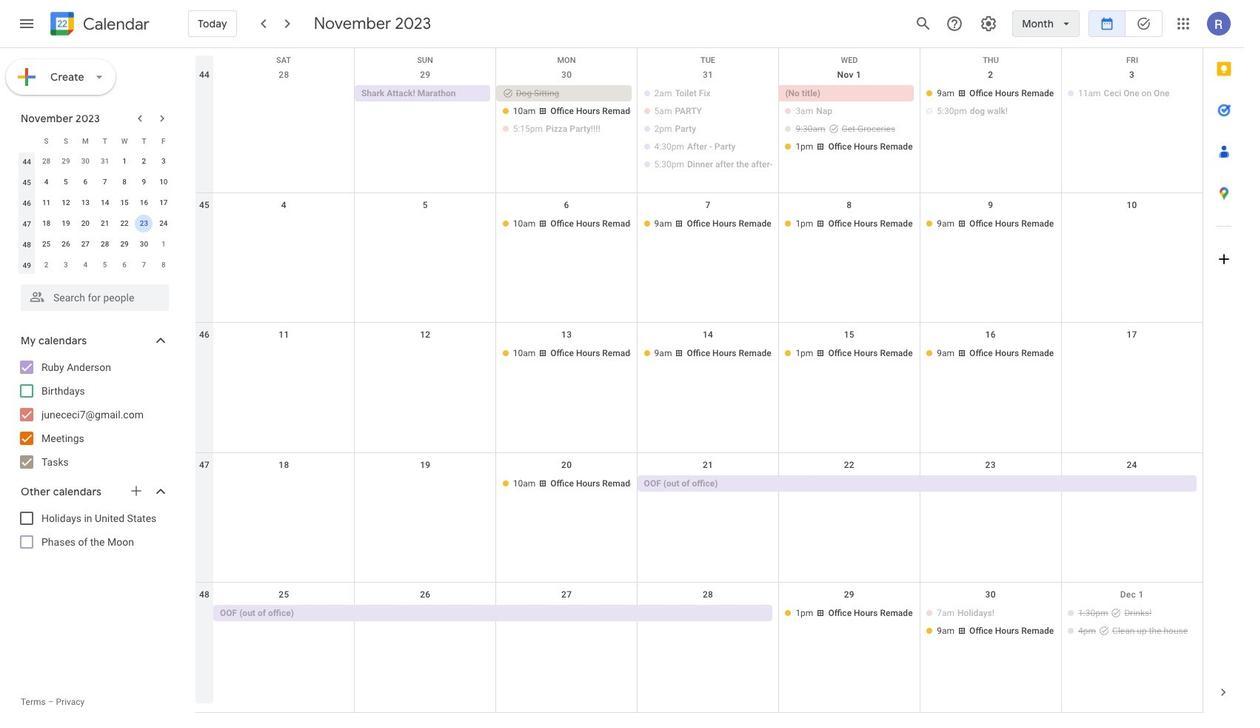 Task type: vqa. For each thing, say whether or not it's contained in the screenshot.
'Today'
no



Task type: describe. For each thing, give the bounding box(es) containing it.
29 element
[[116, 236, 133, 253]]

10 element
[[155, 173, 172, 191]]

my calendars list
[[3, 355, 184, 474]]

30 element
[[135, 236, 153, 253]]

main drawer image
[[18, 15, 36, 33]]

7 element
[[96, 173, 114, 191]]

november 2023 grid
[[14, 130, 173, 276]]

1 element
[[116, 153, 133, 170]]

row group inside november 2023 grid
[[17, 151, 173, 276]]

8 element
[[116, 173, 133, 191]]

16 element
[[135, 194, 153, 212]]

3 element
[[155, 153, 172, 170]]

20 element
[[77, 215, 94, 233]]

14 element
[[96, 194, 114, 212]]

27 element
[[77, 236, 94, 253]]

2 element
[[135, 153, 153, 170]]

23 element
[[135, 215, 153, 233]]

26 element
[[57, 236, 75, 253]]

cell inside row group
[[134, 213, 154, 234]]

22 element
[[116, 215, 133, 233]]

12 element
[[57, 194, 75, 212]]

calendar element
[[47, 9, 150, 41]]

december 7 element
[[135, 256, 153, 274]]

heading inside calendar element
[[80, 15, 150, 33]]

column header inside november 2023 grid
[[17, 130, 37, 151]]

december 1 element
[[155, 236, 172, 253]]

15 element
[[116, 194, 133, 212]]

october 29 element
[[57, 153, 75, 170]]

6 element
[[77, 173, 94, 191]]

21 element
[[96, 215, 114, 233]]



Task type: locate. For each thing, give the bounding box(es) containing it.
17 element
[[155, 194, 172, 212]]

column header
[[17, 130, 37, 151]]

december 4 element
[[77, 256, 94, 274]]

5 element
[[57, 173, 75, 191]]

19 element
[[57, 215, 75, 233]]

add other calendars image
[[129, 484, 144, 498]]

18 element
[[37, 215, 55, 233]]

row group
[[17, 151, 173, 276]]

tab list
[[1203, 48, 1244, 672]]

heading
[[80, 15, 150, 33]]

11 element
[[37, 194, 55, 212]]

december 8 element
[[155, 256, 172, 274]]

9 element
[[135, 173, 153, 191]]

13 element
[[77, 194, 94, 212]]

december 6 element
[[116, 256, 133, 274]]

None search field
[[0, 278, 184, 311]]

december 5 element
[[96, 256, 114, 274]]

december 2 element
[[37, 256, 55, 274]]

4 element
[[37, 173, 55, 191]]

Search for people text field
[[30, 284, 160, 311]]

october 31 element
[[96, 153, 114, 170]]

grid
[[196, 48, 1203, 713]]

28 element
[[96, 236, 114, 253]]

settings menu image
[[980, 15, 998, 33]]

october 28 element
[[37, 153, 55, 170]]

row
[[196, 48, 1203, 70], [196, 63, 1203, 193], [17, 130, 173, 151], [17, 151, 173, 172], [17, 172, 173, 193], [17, 193, 173, 213], [196, 193, 1203, 323], [17, 213, 173, 234], [17, 234, 173, 255], [17, 255, 173, 276], [196, 323, 1203, 453], [196, 453, 1203, 583], [196, 583, 1203, 713]]

25 element
[[37, 236, 55, 253]]

other calendars list
[[3, 507, 184, 554]]

october 30 element
[[77, 153, 94, 170]]

24 element
[[155, 215, 172, 233]]

cell
[[213, 85, 355, 174], [496, 85, 637, 174], [637, 85, 779, 174], [779, 85, 920, 174], [920, 85, 1061, 174], [134, 213, 154, 234], [213, 215, 355, 233], [355, 215, 496, 233], [1061, 215, 1203, 233], [213, 345, 355, 363], [355, 345, 496, 363], [1061, 345, 1203, 363], [213, 475, 355, 493], [355, 475, 496, 493], [779, 475, 920, 493], [920, 475, 1061, 493], [1061, 475, 1203, 493], [355, 605, 496, 641], [496, 605, 637, 641], [637, 605, 779, 641], [920, 605, 1061, 641], [1061, 605, 1203, 641]]

december 3 element
[[57, 256, 75, 274]]



